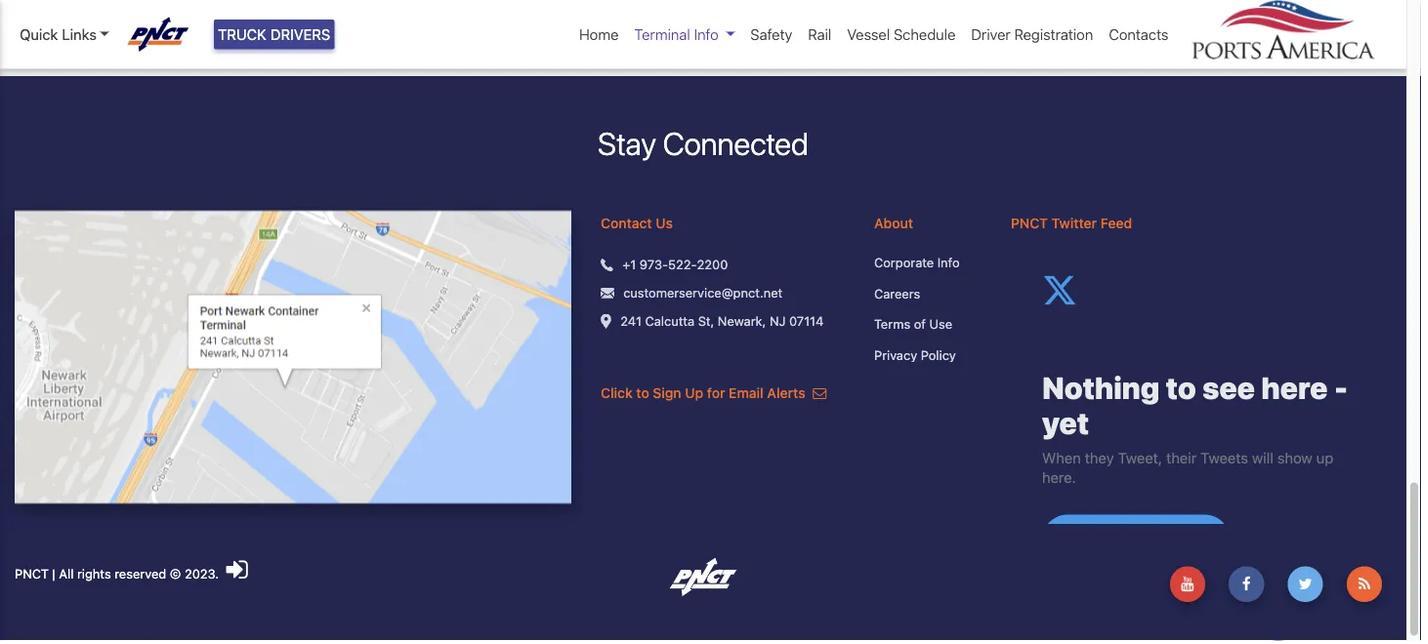 Task type: describe. For each thing, give the bounding box(es) containing it.
driver registration
[[971, 26, 1094, 43]]

241 calcutta st, newark, nj 07114
[[621, 314, 824, 328]]

terminal
[[634, 26, 690, 43]]

terminal info
[[634, 26, 719, 43]]

rail link
[[800, 16, 839, 53]]

2023.
[[185, 567, 219, 582]]

use
[[930, 317, 953, 332]]

privacy policy link
[[874, 346, 982, 365]]

contact us
[[601, 216, 673, 232]]

careers
[[874, 286, 920, 301]]

stay
[[598, 125, 656, 162]]

alerts
[[767, 385, 806, 401]]

twitter
[[1052, 216, 1097, 232]]

about
[[874, 216, 913, 232]]

contacts
[[1109, 26, 1169, 43]]

privacy policy
[[874, 348, 956, 363]]

newark,
[[718, 314, 766, 328]]

reserved
[[115, 567, 166, 582]]

driver
[[971, 26, 1011, 43]]

info for terminal info
[[694, 26, 719, 43]]

quick links link
[[20, 23, 109, 45]]

terms
[[874, 317, 911, 332]]

+1 973-522-2200
[[622, 257, 728, 272]]

safety link
[[743, 16, 800, 53]]

|
[[52, 567, 55, 582]]

safety
[[751, 26, 793, 43]]

truck
[[218, 26, 267, 43]]

up
[[685, 385, 704, 401]]

drivers
[[270, 26, 331, 43]]

customerservice@pnct.net
[[623, 285, 783, 300]]

vessel schedule link
[[839, 16, 964, 53]]

customerservice@pnct.net link
[[623, 283, 783, 303]]

st,
[[698, 314, 714, 328]]

terms of use link
[[874, 315, 982, 334]]

all
[[59, 567, 74, 582]]

policy
[[921, 348, 956, 363]]

truck drivers link
[[214, 19, 334, 49]]

terminal info link
[[627, 16, 743, 53]]

corporate info
[[874, 256, 960, 270]]

pnct | all rights reserved © 2023.
[[15, 567, 222, 582]]

home
[[579, 26, 619, 43]]

careers link
[[874, 284, 982, 303]]

pnct twitter feed
[[1011, 216, 1133, 232]]

privacy
[[874, 348, 917, 363]]

click
[[601, 385, 633, 401]]

241 calcutta st, newark, nj 07114 link
[[621, 312, 824, 331]]



Task type: vqa. For each thing, say whether or not it's contained in the screenshot.
IUA
no



Task type: locate. For each thing, give the bounding box(es) containing it.
info up careers link
[[938, 256, 960, 270]]

sign
[[653, 385, 682, 401]]

1 horizontal spatial info
[[938, 256, 960, 270]]

2200
[[697, 257, 728, 272]]

info for corporate info
[[938, 256, 960, 270]]

corporate info link
[[874, 254, 982, 273]]

for
[[707, 385, 725, 401]]

of
[[914, 317, 926, 332]]

home link
[[572, 16, 627, 53]]

stay connected
[[598, 125, 809, 162]]

envelope o image
[[813, 387, 827, 400]]

973-
[[640, 257, 668, 272]]

truck drivers
[[218, 26, 331, 43]]

to
[[636, 385, 649, 401]]

1 vertical spatial info
[[938, 256, 960, 270]]

us
[[656, 216, 673, 232]]

rights
[[77, 567, 111, 582]]

pnct left |
[[15, 567, 49, 582]]

quick links
[[20, 26, 97, 43]]

registration
[[1015, 26, 1094, 43]]

pnct
[[1011, 216, 1048, 232], [15, 567, 49, 582]]

click to sign up for email alerts link
[[601, 385, 827, 401]]

1 vertical spatial pnct
[[15, 567, 49, 582]]

schedule
[[894, 26, 956, 43]]

0 horizontal spatial pnct
[[15, 567, 49, 582]]

click to sign up for email alerts
[[601, 385, 809, 401]]

1 horizontal spatial pnct
[[1011, 216, 1048, 232]]

corporate
[[874, 256, 934, 270]]

terms of use
[[874, 317, 953, 332]]

pnct for pnct | all rights reserved © 2023.
[[15, 567, 49, 582]]

contact
[[601, 216, 652, 232]]

pnct left twitter
[[1011, 216, 1048, 232]]

0 vertical spatial pnct
[[1011, 216, 1048, 232]]

pnct for pnct twitter feed
[[1011, 216, 1048, 232]]

info
[[694, 26, 719, 43], [938, 256, 960, 270]]

email
[[729, 385, 764, 401]]

contacts link
[[1101, 16, 1177, 53]]

quick
[[20, 26, 58, 43]]

241
[[621, 314, 642, 328]]

feed
[[1101, 216, 1133, 232]]

522-
[[668, 257, 697, 272]]

+1
[[622, 257, 636, 272]]

+1 973-522-2200 link
[[622, 255, 728, 274]]

calcutta
[[645, 314, 695, 328]]

rail
[[808, 26, 832, 43]]

vessel schedule
[[847, 26, 956, 43]]

sign in image
[[226, 557, 248, 583]]

info right terminal
[[694, 26, 719, 43]]

nj
[[770, 314, 786, 328]]

07114
[[789, 314, 824, 328]]

connected
[[663, 125, 809, 162]]

©
[[170, 567, 181, 582]]

0 horizontal spatial info
[[694, 26, 719, 43]]

0 vertical spatial info
[[694, 26, 719, 43]]

driver registration link
[[964, 16, 1101, 53]]

links
[[62, 26, 97, 43]]

vessel
[[847, 26, 890, 43]]



